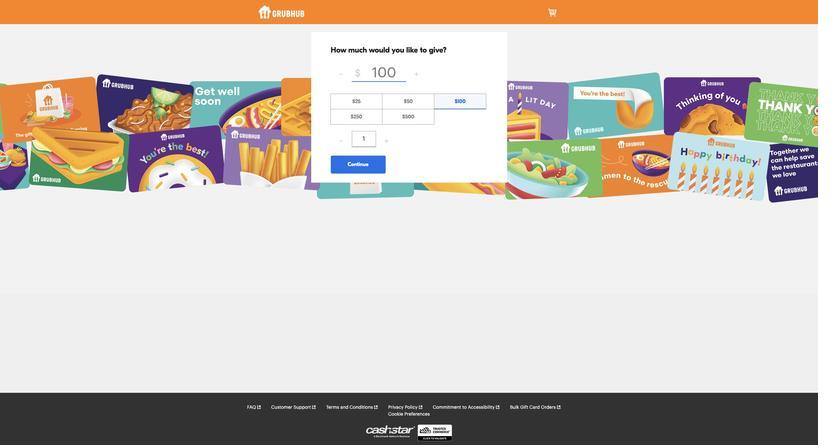 Task type: describe. For each thing, give the bounding box(es) containing it.
commitment to accessibility
[[433, 406, 495, 410]]

you
[[392, 46, 404, 55]]

faq link
[[247, 405, 261, 412]]

commitment
[[433, 406, 461, 410]]

cashstar, a blackhawk network business image
[[366, 426, 415, 438]]

$100
[[455, 99, 466, 105]]

privacy
[[388, 406, 404, 410]]

cashstar, a blackhawk network business link
[[366, 426, 418, 442]]

0 vertical spatial to
[[420, 46, 427, 55]]

$25 radio
[[331, 94, 383, 110]]

would
[[369, 46, 390, 55]]

$250
[[351, 114, 362, 120]]

privacy policy link
[[388, 405, 423, 412]]

orders
[[541, 406, 556, 410]]

customer support link
[[271, 405, 316, 412]]

bulk gift card orders
[[510, 406, 556, 410]]

privacy policy
[[388, 406, 418, 410]]

1 horizontal spatial to
[[463, 406, 467, 410]]

terms
[[326, 406, 339, 410]]

this site is protected by trustwave's trusted commerce program image
[[418, 425, 452, 442]]

continue button
[[331, 156, 386, 174]]

policy
[[405, 406, 418, 410]]

$500 radio
[[382, 109, 435, 125]]

customer
[[271, 406, 292, 410]]

$50 radio
[[382, 94, 435, 110]]

cookie preferences link
[[388, 412, 430, 418]]



Task type: locate. For each thing, give the bounding box(es) containing it.
None telephone field
[[352, 131, 376, 147]]

increment quantity image
[[384, 139, 389, 144]]

cookie preferences
[[388, 413, 430, 417]]

increment amount image
[[414, 72, 419, 77]]

grubhub image
[[258, 6, 305, 19]]

terms and conditions link
[[326, 405, 378, 412]]

much
[[349, 46, 367, 55]]

bulk
[[510, 406, 519, 410]]

to right the like
[[420, 46, 427, 55]]

go to cart page image
[[548, 8, 558, 18]]

$500
[[402, 114, 415, 120]]

$25
[[352, 99, 361, 105]]

choose an amount option group
[[331, 94, 488, 125]]

customer support
[[271, 406, 311, 410]]

support
[[294, 406, 311, 410]]

cookie
[[388, 413, 403, 417]]

like
[[407, 46, 418, 55]]

commitment to accessibility link
[[433, 405, 500, 412]]

how much would you like to give?
[[331, 46, 447, 55]]

1 vertical spatial to
[[463, 406, 467, 410]]

give?
[[429, 46, 447, 55]]

gift
[[521, 406, 528, 410]]

conditions
[[350, 406, 373, 410]]

how
[[331, 46, 346, 55]]

bulk gift card orders link
[[510, 405, 561, 412]]

$
[[355, 69, 361, 78]]

0 horizontal spatial to
[[420, 46, 427, 55]]

card
[[530, 406, 540, 410]]

to left accessibility
[[463, 406, 467, 410]]

to
[[420, 46, 427, 55], [463, 406, 467, 410]]

preferences
[[405, 413, 430, 417]]

$250 radio
[[331, 109, 383, 125]]

and
[[341, 406, 349, 410]]

$50
[[404, 99, 413, 105]]

continue
[[348, 162, 369, 168]]

decrement amount image
[[339, 72, 344, 77]]

accessibility
[[468, 406, 495, 410]]

$100 radio
[[434, 94, 487, 110]]

terms and conditions
[[326, 406, 373, 410]]

$100 telephone field
[[363, 66, 405, 81]]

faq
[[247, 406, 256, 410]]

decrement quantity image
[[339, 139, 344, 144]]



Task type: vqa. For each thing, say whether or not it's contained in the screenshot.
Orders
yes



